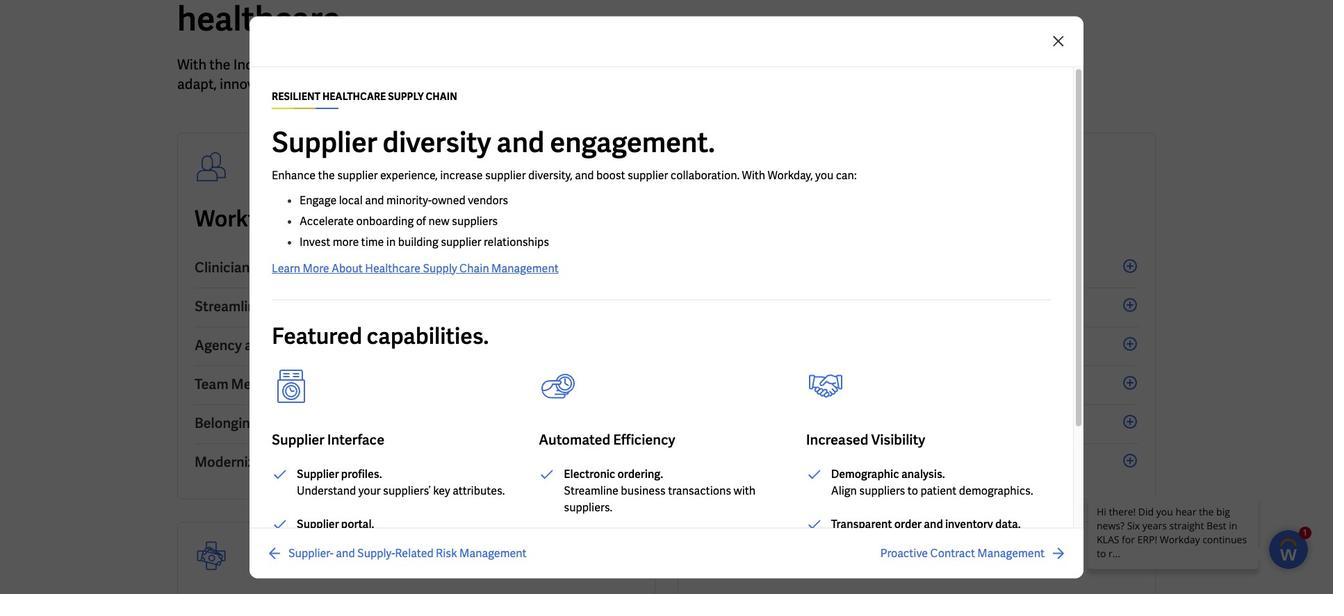 Task type: vqa. For each thing, say whether or not it's contained in the screenshot.
the within the With the Industry Accelerator for Healthcare, you benefit from a global ecosystem of partners to help you adapt, innovate, and scale—all while fast-tracking your digital transformation.
yes



Task type: locate. For each thing, give the bounding box(es) containing it.
to left help
[[760, 56, 773, 74]]

suppliers
[[452, 213, 498, 228], [860, 483, 906, 498]]

supply-
[[357, 546, 395, 560]]

1 vertical spatial with
[[742, 168, 766, 182]]

0 horizontal spatial diversity
[[287, 414, 344, 432]]

drive
[[363, 414, 396, 432]]

automated efficiency
[[539, 430, 676, 448]]

0 vertical spatial health
[[472, 204, 540, 234]]

to inside button
[[346, 414, 360, 432]]

belonging and diversity to drive health equity
[[195, 414, 484, 432]]

to inside demographic analysis. align suppliers to patient demographics.
[[908, 483, 919, 498]]

0 vertical spatial engagement
[[253, 259, 332, 277]]

1 horizontal spatial with
[[742, 168, 766, 182]]

local
[[339, 193, 363, 207]]

1 horizontal spatial for
[[365, 56, 382, 74]]

of left 'new'
[[416, 213, 426, 228]]

for inside with the industry accelerator for healthcare, you benefit from a global ecosystem of partners to help you adapt, innovate, and scale—all while fast-tracking your digital transformation.
[[365, 56, 382, 74]]

value-
[[695, 298, 735, 316]]

supplier
[[337, 168, 378, 182], [485, 168, 526, 182], [628, 168, 668, 182], [441, 234, 482, 249]]

owned
[[432, 193, 466, 207]]

1 horizontal spatial health
[[472, 204, 540, 234]]

align
[[831, 483, 857, 498]]

2 vertical spatial to
[[908, 483, 919, 498]]

proactive contract management button
[[881, 545, 1067, 562]]

1 horizontal spatial contract
[[931, 546, 975, 560]]

agency and contract labor optimization button
[[195, 327, 638, 366]]

engagement up increased visibility on the bottom right of page
[[836, 375, 916, 394]]

0 vertical spatial your
[[489, 75, 517, 93]]

and left boost
[[575, 168, 594, 182]]

you up tracking
[[460, 56, 483, 74]]

2 horizontal spatial of
[[688, 56, 701, 74]]

automated inside supplier diversity and engagement. dialog
[[539, 430, 611, 448]]

suppliers down the vendors
[[452, 213, 498, 228]]

0 horizontal spatial with
[[177, 56, 207, 74]]

management down data.
[[978, 546, 1045, 560]]

value-driven sourcing
[[695, 298, 836, 316]]

supplier up local
[[337, 168, 378, 182]]

of left the vendors
[[447, 204, 467, 234]]

and
[[280, 75, 304, 93], [497, 124, 545, 160], [575, 168, 594, 182], [365, 193, 384, 207], [335, 259, 359, 277], [343, 298, 367, 316], [245, 337, 269, 355], [360, 375, 384, 394], [810, 375, 834, 394], [261, 414, 285, 432], [924, 517, 943, 531], [336, 546, 355, 560]]

chain
[[460, 261, 489, 275]]

supplier for supplier diversity and engagement.
[[272, 124, 377, 160]]

health for of
[[472, 204, 540, 234]]

supplier up chain
[[441, 234, 482, 249]]

0 vertical spatial to
[[760, 56, 773, 74]]

and left well-
[[360, 375, 384, 394]]

diversity
[[383, 124, 491, 160]]

suppliers inside demographic analysis. align suppliers to patient demographics.
[[860, 483, 906, 498]]

optimized automated replenishment
[[695, 453, 933, 471]]

and down industry
[[280, 75, 304, 93]]

0 horizontal spatial of
[[416, 213, 426, 228]]

experience
[[287, 375, 358, 394]]

0 vertical spatial for
[[365, 56, 382, 74]]

and up diversity,
[[497, 124, 545, 160]]

hr
[[273, 453, 292, 471]]

can:
[[836, 168, 857, 182]]

future
[[376, 204, 443, 234]]

the inside supplier diversity and engagement. dialog
[[318, 168, 335, 182]]

global
[[576, 56, 615, 74]]

0 vertical spatial automated
[[539, 430, 611, 448]]

contract down "recruiting" on the left
[[271, 337, 328, 355]]

optimized
[[695, 453, 760, 471]]

featured capabilities.
[[272, 321, 489, 350]]

a
[[566, 56, 573, 74]]

to
[[760, 56, 773, 74], [346, 414, 360, 432], [908, 483, 919, 498]]

1 vertical spatial your
[[359, 483, 381, 498]]

optimized automated replenishment button
[[695, 444, 1139, 483]]

increased
[[806, 430, 869, 448]]

and up onboarding
[[365, 193, 384, 207]]

accelerator
[[288, 56, 362, 74]]

1 vertical spatial for
[[305, 204, 334, 234]]

demographics.
[[959, 483, 1034, 498]]

0 horizontal spatial automated
[[539, 430, 611, 448]]

streamlined recruiting and onboarding
[[195, 298, 444, 316]]

supplier- and supply-related risk management button
[[266, 545, 527, 562]]

more
[[333, 234, 359, 249]]

sourcing
[[779, 298, 836, 316]]

your inside the supplier profiles. understand your suppliers' key attributes.
[[359, 483, 381, 498]]

electronic ordering. streamline business transactions with suppliers.
[[564, 467, 756, 515]]

and up hr
[[261, 414, 285, 432]]

health down team member experience and well-being button
[[399, 414, 441, 432]]

your down profiles.
[[359, 483, 381, 498]]

your inside with the industry accelerator for healthcare, you benefit from a global ecosystem of partners to help you adapt, innovate, and scale—all while fast-tracking your digital transformation.
[[489, 75, 517, 93]]

contract inside supplier diversity and engagement. dialog
[[931, 546, 975, 560]]

0 horizontal spatial engagement
[[253, 259, 332, 277]]

supplier diversity and engagement.
[[272, 124, 715, 160]]

and down "more"
[[335, 259, 359, 277]]

to left 'drive'
[[346, 414, 360, 432]]

workday,
[[768, 168, 813, 182]]

0 vertical spatial suppliers
[[452, 213, 498, 228]]

the inside with the industry accelerator for healthcare, you benefit from a global ecosystem of partners to help you adapt, innovate, and scale—all while fast-tracking your digital transformation.
[[210, 56, 231, 74]]

onboarding
[[369, 298, 444, 316]]

management inside proactive contract management button
[[978, 546, 1045, 560]]

health
[[472, 204, 540, 234], [399, 414, 441, 432]]

1 vertical spatial engagement
[[836, 375, 916, 394]]

collaboration.
[[671, 168, 740, 182]]

benefit
[[486, 56, 530, 74]]

1 vertical spatial automated
[[763, 453, 835, 471]]

0 horizontal spatial suppliers
[[452, 213, 498, 228]]

diversity,
[[528, 168, 573, 182]]

0 vertical spatial with
[[177, 56, 207, 74]]

2 horizontal spatial the
[[338, 204, 372, 234]]

0 horizontal spatial to
[[346, 414, 360, 432]]

in
[[386, 234, 396, 249]]

being
[[419, 375, 455, 394]]

health inside belonging and diversity to drive health equity button
[[399, 414, 441, 432]]

1 vertical spatial to
[[346, 414, 360, 432]]

0 horizontal spatial the
[[210, 56, 231, 74]]

1 horizontal spatial the
[[318, 168, 335, 182]]

member
[[231, 375, 284, 394]]

health for drive
[[399, 414, 441, 432]]

0 horizontal spatial your
[[359, 483, 381, 498]]

vendors
[[468, 193, 508, 207]]

with inside supplier diversity and engagement. dialog
[[742, 168, 766, 182]]

optimization
[[370, 337, 452, 355]]

contract down inventory
[[931, 546, 975, 560]]

more
[[303, 261, 329, 275]]

1 horizontal spatial automated
[[763, 453, 835, 471]]

supply
[[388, 90, 424, 102]]

you
[[460, 56, 483, 74], [807, 56, 829, 74], [816, 168, 834, 182]]

inventory
[[946, 517, 993, 531]]

with up adapt,
[[177, 56, 207, 74]]

the up engage
[[318, 168, 335, 182]]

streamline
[[564, 483, 619, 498]]

new
[[429, 213, 450, 228]]

clinician engagement and retention button
[[195, 250, 638, 289]]

capabilities.
[[367, 321, 489, 350]]

1 horizontal spatial to
[[760, 56, 773, 74]]

of inside "engage local and minority-owned vendors accelerate onboarding of new suppliers invest more time in building supplier relationships"
[[416, 213, 426, 228]]

automated down increased
[[763, 453, 835, 471]]

for up while
[[365, 56, 382, 74]]

for
[[365, 56, 382, 74], [305, 204, 334, 234]]

0 vertical spatial diversity
[[751, 375, 807, 394]]

diversity
[[751, 375, 807, 394], [287, 414, 344, 432]]

and inside with the industry accelerator for healthcare, you benefit from a global ecosystem of partners to help you adapt, innovate, and scale—all while fast-tracking your digital transformation.
[[280, 75, 304, 93]]

modernized hr service delivery button
[[195, 444, 638, 483]]

contract
[[271, 337, 328, 355], [931, 546, 975, 560]]

management right the "risk"
[[460, 546, 527, 560]]

the
[[210, 56, 231, 74], [318, 168, 335, 182], [338, 204, 372, 234]]

0 horizontal spatial health
[[399, 414, 441, 432]]

with left workday,
[[742, 168, 766, 182]]

1 horizontal spatial of
[[447, 204, 467, 234]]

1 vertical spatial suppliers
[[860, 483, 906, 498]]

and inside button
[[360, 375, 384, 394]]

health up relationships
[[472, 204, 540, 234]]

while
[[371, 75, 404, 93]]

of left partners
[[688, 56, 701, 74]]

demographic
[[831, 467, 900, 481]]

engagement down invest
[[253, 259, 332, 277]]

supplier- and supply-related risk management
[[289, 546, 527, 560]]

and right order
[[924, 517, 943, 531]]

supplier inside the supplier profiles. understand your suppliers' key attributes.
[[297, 467, 339, 481]]

to down analysis.
[[908, 483, 919, 498]]

suppliers down demographic
[[860, 483, 906, 498]]

experience,
[[380, 168, 438, 182]]

for up invest
[[305, 204, 334, 234]]

the up "more"
[[338, 204, 372, 234]]

automated up electronic
[[539, 430, 611, 448]]

supplier inside button
[[695, 375, 748, 394]]

you left the can:
[[816, 168, 834, 182]]

and up 'featured capabilities.'
[[343, 298, 367, 316]]

your down benefit
[[489, 75, 517, 93]]

labor
[[331, 337, 368, 355]]

1 horizontal spatial diversity
[[751, 375, 807, 394]]

engagement
[[253, 259, 332, 277], [836, 375, 916, 394]]

0 vertical spatial the
[[210, 56, 231, 74]]

team member experience and well-being button
[[195, 366, 638, 405]]

innovate,
[[220, 75, 277, 93]]

supplier-
[[289, 546, 334, 560]]

supplier
[[272, 124, 377, 160], [695, 375, 748, 394], [272, 430, 325, 448], [297, 467, 339, 481], [297, 517, 339, 531]]

the for enhance
[[318, 168, 335, 182]]

1 vertical spatial contract
[[931, 546, 975, 560]]

transparent
[[831, 517, 892, 531]]

the up adapt,
[[210, 56, 231, 74]]

engagement.
[[550, 124, 715, 160]]

learn
[[272, 261, 300, 275]]

1 horizontal spatial your
[[489, 75, 517, 93]]

workforce for the future of health
[[195, 204, 540, 234]]

1 vertical spatial the
[[318, 168, 335, 182]]

0 horizontal spatial for
[[305, 204, 334, 234]]

1 horizontal spatial engagement
[[836, 375, 916, 394]]

clinician engagement and retention
[[195, 259, 424, 277]]

2 horizontal spatial to
[[908, 483, 919, 498]]

of inside with the industry accelerator for healthcare, you benefit from a global ecosystem of partners to help you adapt, innovate, and scale—all while fast-tracking your digital transformation.
[[688, 56, 701, 74]]

1 horizontal spatial suppliers
[[860, 483, 906, 498]]

proactive
[[881, 546, 928, 560]]

supplier inside "engage local and minority-owned vendors accelerate onboarding of new suppliers invest more time in building supplier relationships"
[[441, 234, 482, 249]]

management
[[492, 261, 559, 275], [460, 546, 527, 560], [978, 546, 1045, 560]]

supplier interface
[[272, 430, 385, 448]]

team
[[195, 375, 228, 394]]

0 vertical spatial contract
[[271, 337, 328, 355]]

suppliers.
[[564, 500, 613, 515]]

1 vertical spatial health
[[399, 414, 441, 432]]



Task type: describe. For each thing, give the bounding box(es) containing it.
relationships
[[484, 234, 549, 249]]

supplier for supplier diversity and engagement
[[695, 375, 748, 394]]

partners
[[704, 56, 757, 74]]

and right the agency
[[245, 337, 269, 355]]

well-
[[387, 375, 419, 394]]

resilient healthcare supply chain
[[272, 90, 457, 102]]

resilient
[[272, 90, 321, 102]]

workforce
[[195, 204, 301, 234]]

you inside supplier diversity and engagement. dialog
[[816, 168, 834, 182]]

supplier down engagement.
[[628, 168, 668, 182]]

belonging and diversity to drive health equity button
[[195, 405, 638, 444]]

onboarding
[[356, 213, 414, 228]]

digital
[[520, 75, 559, 93]]

supplier for supplier profiles. understand your suppliers' key attributes.
[[297, 467, 339, 481]]

supplier for supplier portal.
[[297, 517, 339, 531]]

about
[[332, 261, 363, 275]]

data.
[[996, 517, 1021, 531]]

2 vertical spatial the
[[338, 204, 372, 234]]

management inside supplier- and supply-related risk management button
[[460, 546, 527, 560]]

retention
[[362, 259, 424, 277]]

agency
[[195, 337, 242, 355]]

tracking
[[435, 75, 486, 93]]

recruiting
[[274, 298, 340, 316]]

industry
[[234, 56, 285, 74]]

supplier diversity and engagement button
[[695, 366, 1139, 405]]

supplier profiles. understand your suppliers' key attributes.
[[297, 467, 505, 498]]

efficiency
[[613, 430, 676, 448]]

invest
[[300, 234, 330, 249]]

chain
[[426, 90, 457, 102]]

learn more about healthcare supply chain management
[[272, 261, 559, 275]]

service
[[295, 453, 342, 471]]

order
[[895, 517, 922, 531]]

supplier for supplier interface
[[272, 430, 325, 448]]

enhance
[[272, 168, 316, 182]]

with
[[734, 483, 756, 498]]

featured
[[272, 321, 362, 350]]

help
[[776, 56, 804, 74]]

supply
[[423, 261, 457, 275]]

and up increased
[[810, 375, 834, 394]]

automated inside button
[[763, 453, 835, 471]]

key
[[433, 483, 450, 498]]

engagement inside clinician engagement and retention button
[[253, 259, 332, 277]]

clinician
[[195, 259, 250, 277]]

healthcare
[[365, 261, 421, 275]]

engagement inside the supplier diversity and engagement button
[[836, 375, 916, 394]]

risk
[[436, 546, 457, 560]]

fast-
[[407, 75, 435, 93]]

0 horizontal spatial contract
[[271, 337, 328, 355]]

increase
[[440, 168, 483, 182]]

profiles.
[[341, 467, 382, 481]]

you right help
[[807, 56, 829, 74]]

portal.
[[341, 517, 374, 531]]

transformation.
[[562, 75, 659, 93]]

related
[[395, 546, 434, 560]]

value-driven sourcing button
[[695, 289, 1139, 327]]

with inside with the industry accelerator for healthcare, you benefit from a global ecosystem of partners to help you adapt, innovate, and scale—all while fast-tracking your digital transformation.
[[177, 56, 207, 74]]

proactive contract management
[[881, 546, 1045, 560]]

the for with
[[210, 56, 231, 74]]

delivery
[[344, 453, 396, 471]]

enhance the supplier experience, increase supplier diversity, and boost supplier collaboration. with workday, you can:
[[272, 168, 857, 182]]

management down relationships
[[492, 261, 559, 275]]

suppliers inside "engage local and minority-owned vendors accelerate onboarding of new suppliers invest more time in building supplier relationships"
[[452, 213, 498, 228]]

healthcare
[[323, 90, 386, 102]]

building
[[398, 234, 439, 249]]

analysis.
[[902, 467, 945, 481]]

demographic analysis. align suppliers to patient demographics.
[[831, 467, 1034, 498]]

1 vertical spatial diversity
[[287, 414, 344, 432]]

supplier diversity and engagement. dialog
[[0, 0, 1334, 594]]

supplier up the vendors
[[485, 168, 526, 182]]

to inside with the industry accelerator for healthcare, you benefit from a global ecosystem of partners to help you adapt, innovate, and scale—all while fast-tracking your digital transformation.
[[760, 56, 773, 74]]

and left supply-
[[336, 546, 355, 560]]

with the industry accelerator for healthcare, you benefit from a global ecosystem of partners to help you adapt, innovate, and scale—all while fast-tracking your digital transformation.
[[177, 56, 829, 93]]

understand
[[297, 483, 356, 498]]

team member experience and well-being
[[195, 375, 455, 394]]

ordering.
[[618, 467, 663, 481]]

and inside "engage local and minority-owned vendors accelerate onboarding of new suppliers invest more time in building supplier relationships"
[[365, 193, 384, 207]]

streamlined
[[195, 298, 272, 316]]

replenishment
[[837, 453, 933, 471]]

modernized
[[195, 453, 270, 471]]

engage local and minority-owned vendors accelerate onboarding of new suppliers invest more time in building supplier relationships
[[300, 193, 549, 249]]

healthcare,
[[385, 56, 457, 74]]

ecosystem
[[617, 56, 685, 74]]

boost
[[597, 168, 625, 182]]

engage
[[300, 193, 337, 207]]

adapt,
[[177, 75, 217, 93]]

driven
[[735, 298, 776, 316]]

modernized hr service delivery
[[195, 453, 396, 471]]

business
[[621, 483, 666, 498]]

minority-
[[387, 193, 432, 207]]

from
[[533, 56, 563, 74]]

streamlined recruiting and onboarding button
[[195, 289, 638, 327]]

transactions
[[668, 483, 732, 498]]



